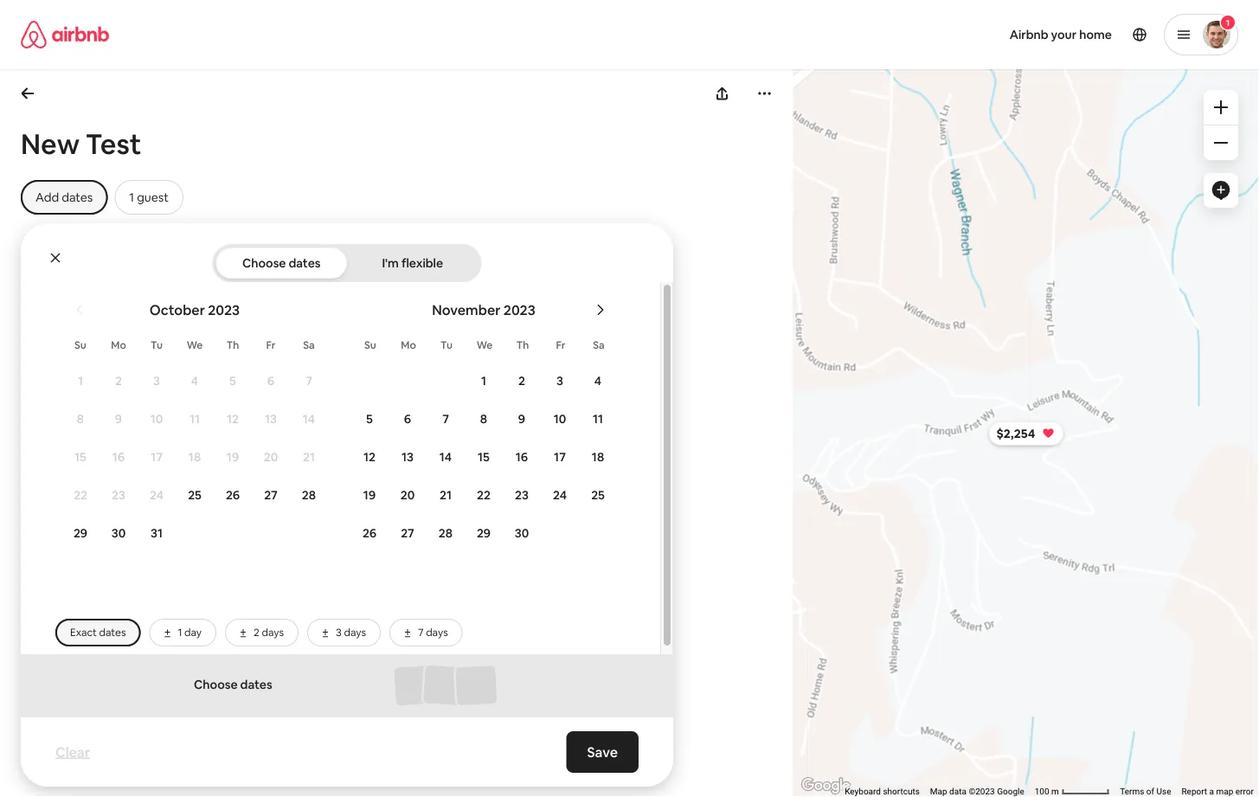 Task type: locate. For each thing, give the bounding box(es) containing it.
0 horizontal spatial 13
[[265, 411, 277, 427]]

17
[[151, 449, 163, 465], [554, 449, 566, 465]]

2023 down remove from wishlist: treehouse in asheville icon
[[208, 301, 240, 318]]

2 9 from the left
[[518, 411, 525, 427]]

1 23 from the left
[[112, 487, 125, 503]]

22
[[74, 487, 87, 503], [477, 487, 491, 503]]

24
[[150, 487, 164, 503], [553, 487, 567, 503]]

1 vertical spatial 14 button
[[427, 439, 465, 475]]

5 button
[[214, 363, 252, 399], [351, 401, 389, 437]]

0 horizontal spatial 20
[[264, 449, 278, 465]]

1 horizontal spatial we
[[477, 338, 493, 352]]

15 button
[[61, 439, 100, 475], [465, 439, 503, 475]]

0 vertical spatial 14
[[303, 411, 315, 427]]

17 for second 17 button from the right
[[151, 449, 163, 465]]

map
[[930, 786, 948, 797]]

a left map
[[1210, 786, 1214, 797]]

1 vertical spatial 13 button
[[389, 439, 427, 475]]

tu down october
[[151, 338, 163, 352]]

1 horizontal spatial 23
[[515, 487, 529, 503]]

1 8 from the left
[[77, 411, 84, 427]]

0 horizontal spatial 11 button
[[176, 401, 214, 437]]

1 horizontal spatial 10 button
[[541, 401, 579, 437]]

0 horizontal spatial 21
[[303, 449, 315, 465]]

clear button
[[47, 735, 99, 769]]

24 button
[[138, 477, 176, 513], [541, 477, 579, 513]]

calendar application
[[42, 282, 1210, 591]]

1 30 from the left
[[111, 525, 126, 541]]

dates right exact
[[99, 626, 126, 639]]

1 horizontal spatial 21 button
[[427, 477, 465, 513]]

13 for 13 button to the right
[[402, 449, 414, 465]]

1 17 from the left
[[151, 449, 163, 465]]

exact
[[70, 626, 97, 639]]

1 vertical spatial 5 button
[[351, 401, 389, 437]]

5 inside treehouse in asheville 1 double bed 5 nights · saved for nov 26 – dec 1 $2,254 total before taxes
[[21, 517, 28, 534]]

we down november 2023
[[477, 338, 493, 352]]

11 button
[[176, 401, 214, 437], [579, 401, 617, 437]]

0 horizontal spatial choose
[[194, 677, 238, 692]]

1 horizontal spatial th
[[516, 338, 529, 352]]

choose dates inside button
[[242, 255, 321, 271]]

th
[[227, 338, 239, 352], [516, 338, 529, 352]]

1 vertical spatial 7
[[442, 411, 449, 427]]

3 for november 2023
[[557, 373, 563, 389]]

2 horizontal spatial 5
[[366, 411, 373, 427]]

of
[[1147, 786, 1155, 797]]

map data ©2023 google
[[930, 786, 1025, 797]]

dates inside dropdown button
[[62, 190, 93, 205]]

1 button for october
[[61, 363, 100, 399]]

1 horizontal spatial 16
[[516, 449, 528, 465]]

16
[[112, 449, 125, 465], [516, 449, 528, 465]]

i'm flexible button
[[347, 248, 478, 279]]

2 horizontal spatial 2
[[518, 373, 525, 389]]

0 horizontal spatial 14
[[303, 411, 315, 427]]

4 button for october 2023
[[176, 363, 214, 399]]

2 4 from the left
[[594, 373, 602, 389]]

0 horizontal spatial 30
[[111, 525, 126, 541]]

2 1 button from the left
[[465, 363, 503, 399]]

27
[[264, 487, 278, 503], [401, 525, 414, 541]]

2 sa from the left
[[593, 338, 605, 352]]

14 button
[[290, 401, 328, 437], [427, 439, 465, 475]]

1 1 button from the left
[[61, 363, 100, 399]]

28
[[302, 487, 316, 503], [439, 525, 453, 541]]

5
[[229, 373, 236, 389], [366, 411, 373, 427], [21, 517, 28, 534]]

1 17 button from the left
[[138, 439, 176, 475]]

3 button for october 2023
[[138, 363, 176, 399]]

1 th from the left
[[227, 338, 239, 352]]

days for 2 days
[[262, 626, 284, 639]]

zoom in image
[[1214, 100, 1228, 114]]

2023 for october 2023
[[208, 301, 240, 318]]

2 23 from the left
[[515, 487, 529, 503]]

1 horizontal spatial sa
[[593, 338, 605, 352]]

sa
[[303, 338, 315, 352], [593, 338, 605, 352]]

3 button
[[138, 363, 176, 399], [541, 363, 579, 399]]

1 vertical spatial 5
[[366, 411, 373, 427]]

0 horizontal spatial 3 button
[[138, 363, 176, 399]]

th down november 2023
[[516, 338, 529, 352]]

9 button
[[100, 401, 138, 437], [503, 401, 541, 437]]

3 days from the left
[[426, 626, 448, 639]]

8 for 2nd 8 button from the left
[[480, 411, 487, 427]]

1 we from the left
[[187, 338, 203, 352]]

1 horizontal spatial a
[[1210, 786, 1214, 797]]

26 button
[[214, 477, 252, 513], [351, 515, 389, 551]]

7 button
[[290, 363, 328, 399], [427, 401, 465, 437]]

fr
[[266, 338, 276, 352], [556, 338, 566, 352]]

29
[[73, 525, 88, 541], [477, 525, 491, 541]]

100 m
[[1035, 786, 1061, 797]]

100
[[1035, 786, 1050, 797]]

1 11 button from the left
[[176, 401, 214, 437]]

1 sa from the left
[[303, 338, 315, 352]]

1 horizontal spatial 14
[[440, 449, 452, 465]]

10
[[150, 411, 163, 427], [554, 411, 566, 427]]

0 vertical spatial 28
[[302, 487, 316, 503]]

tab list containing choose dates
[[216, 244, 478, 282]]

1 vertical spatial 20 button
[[389, 477, 427, 513]]

2 10 from the left
[[554, 411, 566, 427]]

26 for 26 button to the bottom
[[363, 525, 377, 541]]

18
[[189, 449, 201, 465], [592, 449, 604, 465]]

days for 3 days
[[344, 626, 366, 639]]

1 2023 from the left
[[208, 301, 240, 318]]

0 horizontal spatial 28 button
[[290, 477, 328, 513]]

1 4 from the left
[[191, 373, 198, 389]]

1 horizontal spatial 29
[[477, 525, 491, 541]]

2 2 button from the left
[[503, 363, 541, 399]]

tu
[[151, 338, 163, 352], [441, 338, 453, 352]]

1 horizontal spatial 13
[[402, 449, 414, 465]]

keyboard
[[845, 786, 881, 797]]

0 horizontal spatial 23 button
[[100, 477, 138, 513]]

2 29 button from the left
[[465, 515, 503, 551]]

0 horizontal spatial 18 button
[[176, 439, 214, 475]]

0 horizontal spatial 26 button
[[214, 477, 252, 513]]

2 30 from the left
[[515, 525, 529, 541]]

add down new
[[35, 190, 59, 205]]

dialog containing october 2023
[[21, 223, 1210, 787]]

2 15 button from the left
[[465, 439, 503, 475]]

17 button
[[138, 439, 176, 475], [541, 439, 579, 475]]

0 horizontal spatial 2
[[115, 373, 122, 389]]

7
[[306, 373, 312, 389], [442, 411, 449, 427], [418, 626, 424, 639]]

0 vertical spatial 20
[[264, 449, 278, 465]]

0 horizontal spatial $2,254
[[21, 540, 62, 557]]

1 vertical spatial 13
[[402, 449, 414, 465]]

0 horizontal spatial 7
[[306, 373, 312, 389]]

2
[[115, 373, 122, 389], [518, 373, 525, 389], [254, 626, 260, 639]]

0 horizontal spatial su
[[75, 338, 86, 352]]

treehouse
[[21, 481, 85, 498]]

1 horizontal spatial days
[[344, 626, 366, 639]]

dates right remove from wishlist: treehouse in asheville icon
[[289, 255, 321, 271]]

1 horizontal spatial 17
[[554, 449, 566, 465]]

1 horizontal spatial 8
[[480, 411, 487, 427]]

0 vertical spatial 20 button
[[252, 439, 290, 475]]

2 days from the left
[[344, 626, 366, 639]]

1 horizontal spatial 9 button
[[503, 401, 541, 437]]

add inside dropdown button
[[35, 190, 59, 205]]

2 2023 from the left
[[504, 301, 536, 318]]

17 for second 17 button from left
[[554, 449, 566, 465]]

1 horizontal spatial 1 button
[[465, 363, 503, 399]]

2 17 from the left
[[554, 449, 566, 465]]

0 horizontal spatial 29
[[73, 525, 88, 541]]

a for report
[[1210, 786, 1214, 797]]

1 18 from the left
[[189, 449, 201, 465]]

1 mo from the left
[[111, 338, 126, 352]]

18 button
[[176, 439, 214, 475], [579, 439, 617, 475]]

0 horizontal spatial 20 button
[[252, 439, 290, 475]]

2 3 button from the left
[[541, 363, 579, 399]]

2 22 button from the left
[[465, 477, 503, 513]]

1 horizontal spatial 2 button
[[503, 363, 541, 399]]

11
[[190, 411, 200, 427], [593, 411, 603, 427]]

19
[[227, 449, 239, 465], [363, 487, 376, 503]]

15 for 2nd 15 button from the right
[[75, 449, 86, 465]]

0 horizontal spatial 8
[[77, 411, 84, 427]]

1 vertical spatial 14
[[440, 449, 452, 465]]

12 button
[[214, 401, 252, 437], [351, 439, 389, 475]]

1 2 button from the left
[[100, 363, 138, 399]]

1 16 button from the left
[[100, 439, 138, 475]]

save button
[[566, 731, 639, 773]]

2 for october 2023
[[115, 373, 122, 389]]

0 horizontal spatial 2023
[[208, 301, 240, 318]]

0 horizontal spatial 10 button
[[138, 401, 176, 437]]

2023 right november
[[504, 301, 536, 318]]

2 8 from the left
[[480, 411, 487, 427]]

2 button
[[100, 363, 138, 399], [503, 363, 541, 399]]

0 horizontal spatial 13 button
[[252, 401, 290, 437]]

0 horizontal spatial 4 button
[[176, 363, 214, 399]]

1 horizontal spatial 17 button
[[541, 439, 579, 475]]

tu down november
[[441, 338, 453, 352]]

2 23 button from the left
[[503, 477, 541, 513]]

tab list
[[216, 244, 478, 282]]

1 horizontal spatial 29 button
[[465, 515, 503, 551]]

28 button
[[290, 477, 328, 513], [427, 515, 465, 551]]

2 11 from the left
[[593, 411, 603, 427]]

2 we from the left
[[477, 338, 493, 352]]

dialog
[[21, 223, 1210, 787]]

0 horizontal spatial 17
[[151, 449, 163, 465]]

2 button for november 2023
[[503, 363, 541, 399]]

we down october 2023
[[187, 338, 203, 352]]

1 horizontal spatial 21
[[440, 487, 452, 503]]

days right "3 days"
[[426, 626, 448, 639]]

1 vertical spatial 27
[[401, 525, 414, 541]]

google map
including 1 saved stay. region
[[587, 0, 1259, 797]]

27 for 27 button to the top
[[264, 487, 278, 503]]

2 25 button from the left
[[579, 477, 617, 513]]

26 for the left 26 button
[[226, 487, 240, 503]]

1 11 from the left
[[190, 411, 200, 427]]

0 horizontal spatial 9
[[115, 411, 122, 427]]

27 button
[[252, 477, 290, 513], [389, 515, 427, 551]]

15
[[75, 449, 86, 465], [478, 449, 490, 465]]

0 horizontal spatial mo
[[111, 338, 126, 352]]

1 25 from the left
[[188, 487, 202, 503]]

1 25 button from the left
[[176, 477, 214, 513]]

23
[[112, 487, 125, 503], [515, 487, 529, 503]]

0 horizontal spatial 30 button
[[100, 515, 138, 551]]

report a map error
[[1182, 786, 1254, 797]]

october 2023
[[150, 301, 240, 318]]

1 horizontal spatial fr
[[556, 338, 566, 352]]

26
[[226, 487, 240, 503], [162, 517, 177, 534], [363, 525, 377, 541]]

29 button
[[61, 515, 100, 551], [465, 515, 503, 551]]

days for 7 days
[[426, 626, 448, 639]]

2 horizontal spatial 26
[[363, 525, 377, 541]]

1 22 button from the left
[[61, 477, 100, 513]]

1 4 button from the left
[[176, 363, 214, 399]]

2 15 from the left
[[478, 449, 490, 465]]

0 vertical spatial a
[[49, 569, 56, 586]]

$2,254 inside button
[[997, 426, 1036, 441]]

flexible
[[401, 255, 443, 271]]

1 9 from the left
[[115, 411, 122, 427]]

28 for right the 28 button
[[439, 525, 453, 541]]

0 horizontal spatial 25
[[188, 487, 202, 503]]

use
[[1157, 786, 1171, 797]]

3 days
[[336, 626, 366, 639]]

13
[[265, 411, 277, 427], [402, 449, 414, 465]]

9 for first 9 button from right
[[518, 411, 525, 427]]

0 horizontal spatial 12
[[227, 411, 239, 427]]

1 16 from the left
[[112, 449, 125, 465]]

·
[[70, 517, 73, 534]]

4
[[191, 373, 198, 389], [594, 373, 602, 389]]

2 24 from the left
[[553, 487, 567, 503]]

data
[[950, 786, 967, 797]]

0 horizontal spatial 27 button
[[252, 477, 290, 513]]

days left "3 days"
[[262, 626, 284, 639]]

12
[[227, 411, 239, 427], [364, 449, 376, 465]]

2 18 from the left
[[592, 449, 604, 465]]

group
[[21, 246, 258, 471]]

dates
[[62, 190, 93, 205], [289, 255, 321, 271], [99, 626, 126, 639], [240, 677, 272, 692]]

dates inside button
[[289, 255, 321, 271]]

2 4 button from the left
[[579, 363, 617, 399]]

2 vertical spatial 5
[[21, 517, 28, 534]]

1 horizontal spatial 24 button
[[541, 477, 579, 513]]

days
[[262, 626, 284, 639], [344, 626, 366, 639], [426, 626, 448, 639]]

1 horizontal spatial 11 button
[[579, 401, 617, 437]]

0 horizontal spatial days
[[262, 626, 284, 639]]

th down october 2023
[[227, 338, 239, 352]]

dates down new test at the top
[[62, 190, 93, 205]]

1 15 from the left
[[75, 449, 86, 465]]

1 horizontal spatial 28
[[439, 525, 453, 541]]

1 horizontal spatial 23 button
[[503, 477, 541, 513]]

add left note
[[21, 569, 47, 586]]

terms
[[1120, 786, 1145, 797]]

0 horizontal spatial we
[[187, 338, 203, 352]]

10 button
[[138, 401, 176, 437], [541, 401, 579, 437]]

2 button for october 2023
[[100, 363, 138, 399]]

1 24 from the left
[[150, 487, 164, 503]]

add a place to the map image
[[1211, 180, 1232, 201]]

23 button
[[100, 477, 138, 513], [503, 477, 541, 513]]

choose inside button
[[242, 255, 286, 271]]

1 29 from the left
[[73, 525, 88, 541]]

0 vertical spatial 7 button
[[290, 363, 328, 399]]

0 horizontal spatial 17 button
[[138, 439, 176, 475]]

a left note
[[49, 569, 56, 586]]

22 button
[[61, 477, 100, 513], [465, 477, 503, 513]]

0 vertical spatial 13
[[265, 411, 277, 427]]

0 horizontal spatial 9 button
[[100, 401, 138, 437]]

1 horizontal spatial 5
[[229, 373, 236, 389]]

0 horizontal spatial 23
[[112, 487, 125, 503]]

add
[[35, 190, 59, 205], [21, 569, 47, 586]]

test
[[86, 125, 141, 162]]

4 button
[[176, 363, 214, 399], [579, 363, 617, 399]]

3
[[153, 373, 160, 389], [557, 373, 563, 389], [336, 626, 342, 639]]

1 horizontal spatial su
[[364, 338, 376, 352]]

1 3 button from the left
[[138, 363, 176, 399]]

0 horizontal spatial 15
[[75, 449, 86, 465]]

2 tu from the left
[[441, 338, 453, 352]]

2 su from the left
[[364, 338, 376, 352]]

25
[[188, 487, 202, 503], [591, 487, 605, 503]]

2 17 button from the left
[[541, 439, 579, 475]]

1 fr from the left
[[266, 338, 276, 352]]

20 button
[[252, 439, 290, 475], [389, 477, 427, 513]]

2 29 from the left
[[477, 525, 491, 541]]

1 horizontal spatial 10
[[554, 411, 566, 427]]

1 10 from the left
[[150, 411, 163, 427]]

31 button
[[138, 515, 176, 551]]

14
[[303, 411, 315, 427], [440, 449, 452, 465]]

9
[[115, 411, 122, 427], [518, 411, 525, 427]]

1 horizontal spatial mo
[[401, 338, 416, 352]]

23 for 1st 23 button from the right
[[515, 487, 529, 503]]

1 horizontal spatial 3
[[336, 626, 342, 639]]

30
[[111, 525, 126, 541], [515, 525, 529, 541]]

12 for the top 12 button
[[227, 411, 239, 427]]

day
[[184, 626, 202, 639]]

0 vertical spatial add
[[35, 190, 59, 205]]

nights
[[31, 517, 68, 534]]

1 vertical spatial 28 button
[[427, 515, 465, 551]]

21 button
[[290, 439, 328, 475], [427, 477, 465, 513]]

0 horizontal spatial 28
[[302, 487, 316, 503]]

1 vertical spatial 20
[[400, 487, 415, 503]]

days left 7 days
[[344, 626, 366, 639]]

2 25 from the left
[[591, 487, 605, 503]]

1 days from the left
[[262, 626, 284, 639]]

0 horizontal spatial sa
[[303, 338, 315, 352]]

2 9 button from the left
[[503, 401, 541, 437]]



Task type: vqa. For each thing, say whether or not it's contained in the screenshot.


Task type: describe. For each thing, give the bounding box(es) containing it.
0 horizontal spatial 6
[[267, 373, 274, 389]]

total
[[65, 540, 92, 557]]

2023 for november 2023
[[504, 301, 536, 318]]

before
[[95, 540, 135, 557]]

0 vertical spatial 12 button
[[214, 401, 252, 437]]

2 16 from the left
[[516, 449, 528, 465]]

saved
[[76, 517, 112, 534]]

1 button for november
[[465, 363, 503, 399]]

november 2023
[[432, 301, 536, 318]]

4.98 out of 5 average rating,  643 reviews image
[[183, 481, 258, 498]]

1 10 button from the left
[[138, 401, 176, 437]]

4 button for november 2023
[[579, 363, 617, 399]]

1 horizontal spatial 7
[[418, 626, 424, 639]]

zoom out image
[[1214, 136, 1228, 150]]

0 vertical spatial 27 button
[[252, 477, 290, 513]]

0 vertical spatial 13 button
[[252, 401, 290, 437]]

0 horizontal spatial 6 button
[[252, 363, 290, 399]]

3 for october 2023
[[153, 373, 160, 389]]

12 for bottommost 12 button
[[364, 449, 376, 465]]

1 su from the left
[[75, 338, 86, 352]]

©2023
[[969, 786, 995, 797]]

map
[[1217, 786, 1234, 797]]

1 24 button from the left
[[138, 477, 176, 513]]

9 for second 9 button from right
[[115, 411, 122, 427]]

2 th from the left
[[516, 338, 529, 352]]

7 for the left 7 button
[[306, 373, 312, 389]]

10 for first 10 button
[[150, 411, 163, 427]]

error
[[1236, 786, 1254, 797]]

2 mo from the left
[[401, 338, 416, 352]]

7 for the right 7 button
[[442, 411, 449, 427]]

3 button for november 2023
[[541, 363, 579, 399]]

2 10 button from the left
[[541, 401, 579, 437]]

save
[[587, 743, 618, 761]]

20 for 20 button to the bottom
[[400, 487, 415, 503]]

treehouse in asheville 1 double bed 5 nights · saved for nov 26 – dec 1 $2,254 total before taxes
[[21, 481, 221, 557]]

0 horizontal spatial 7 button
[[290, 363, 328, 399]]

1 30 button from the left
[[100, 515, 138, 551]]

2 16 button from the left
[[503, 439, 541, 475]]

1 horizontal spatial 14 button
[[427, 439, 465, 475]]

28 for topmost the 28 button
[[302, 487, 316, 503]]

15 for 2nd 15 button from left
[[478, 449, 490, 465]]

1 vertical spatial 19
[[363, 487, 376, 503]]

keyboard shortcuts
[[845, 786, 920, 797]]

add dates button
[[21, 180, 108, 215]]

google
[[997, 786, 1025, 797]]

20 for 20 button to the top
[[264, 449, 278, 465]]

1 horizontal spatial 19 button
[[351, 477, 389, 513]]

0 horizontal spatial 14 button
[[290, 401, 328, 437]]

13 for top 13 button
[[265, 411, 277, 427]]

100 m button
[[1030, 785, 1115, 797]]

november
[[432, 301, 501, 318]]

1 horizontal spatial 27 button
[[389, 515, 427, 551]]

new test
[[21, 125, 141, 162]]

1 18 button from the left
[[176, 439, 214, 475]]

24 for 1st 24 button from right
[[553, 487, 567, 503]]

profile element
[[650, 0, 1238, 69]]

11 for 1st 11 button from left
[[190, 411, 200, 427]]

2 for november 2023
[[518, 373, 525, 389]]

i'm
[[382, 255, 399, 271]]

terms of use
[[1120, 786, 1171, 797]]

shortcuts
[[883, 786, 920, 797]]

0 vertical spatial 19 button
[[214, 439, 252, 475]]

4.98 (643)
[[197, 481, 258, 498]]

1 horizontal spatial 7 button
[[427, 401, 465, 437]]

1 vertical spatial 21
[[440, 487, 452, 503]]

1 day
[[178, 626, 202, 639]]

1 15 button from the left
[[61, 439, 100, 475]]

11 for second 11 button
[[593, 411, 603, 427]]

nov
[[136, 517, 159, 534]]

27 for right 27 button
[[401, 525, 414, 541]]

choose dates button
[[216, 248, 347, 279]]

tab list inside dialog
[[216, 244, 478, 282]]

exact dates
[[70, 626, 126, 639]]

2 24 button from the left
[[541, 477, 579, 513]]

1 9 button from the left
[[100, 401, 138, 437]]

2 11 button from the left
[[579, 401, 617, 437]]

4 for november 2023
[[594, 373, 602, 389]]

10 for first 10 button from the right
[[554, 411, 566, 427]]

double
[[29, 499, 71, 516]]

1 vertical spatial 12 button
[[351, 439, 389, 475]]

2 18 button from the left
[[579, 439, 617, 475]]

1 horizontal spatial 13 button
[[389, 439, 427, 475]]

add dates
[[35, 190, 93, 205]]

1 vertical spatial 26 button
[[351, 515, 389, 551]]

bed
[[73, 499, 97, 516]]

i'm flexible
[[382, 255, 443, 271]]

add for add dates
[[35, 190, 59, 205]]

1 29 button from the left
[[61, 515, 100, 551]]

in
[[88, 481, 99, 498]]

$2,254 button
[[989, 421, 1064, 446]]

for
[[115, 517, 133, 534]]

1 horizontal spatial 28 button
[[427, 515, 465, 551]]

terms of use link
[[1120, 786, 1171, 797]]

7 days
[[418, 626, 448, 639]]

asheville
[[101, 481, 156, 498]]

2 8 button from the left
[[465, 401, 503, 437]]

30 for first "30" button
[[111, 525, 126, 541]]

29 for 2nd 29 button
[[477, 525, 491, 541]]

clear
[[55, 743, 90, 761]]

report
[[1182, 786, 1208, 797]]

1 horizontal spatial 6 button
[[389, 401, 427, 437]]

october
[[150, 301, 205, 318]]

2 22 from the left
[[477, 487, 491, 503]]

add for add a note
[[21, 569, 47, 586]]

2 fr from the left
[[556, 338, 566, 352]]

dec
[[189, 517, 213, 534]]

4.98
[[197, 481, 223, 498]]

$2,254 inside treehouse in asheville 1 double bed 5 nights · saved for nov 26 – dec 1 $2,254 total before taxes
[[21, 540, 62, 557]]

1 horizontal spatial 2
[[254, 626, 260, 639]]

note
[[59, 569, 88, 586]]

google image
[[798, 775, 855, 797]]

1 23 button from the left
[[100, 477, 138, 513]]

dates down 2 days
[[240, 677, 272, 692]]

1 vertical spatial choose
[[194, 677, 238, 692]]

1 8 button from the left
[[61, 401, 100, 437]]

2 days
[[254, 626, 284, 639]]

0 horizontal spatial 19
[[227, 449, 239, 465]]

add a note button
[[21, 569, 88, 586]]

add a note
[[21, 569, 88, 586]]

1 vertical spatial choose dates
[[194, 677, 272, 692]]

1 22 from the left
[[74, 487, 87, 503]]

31
[[151, 525, 163, 541]]

14 for rightmost 14 button
[[440, 449, 452, 465]]

2 30 button from the left
[[503, 515, 541, 551]]

29 for 1st 29 button from the left
[[73, 525, 88, 541]]

0 vertical spatial 28 button
[[290, 477, 328, 513]]

1 tu from the left
[[151, 338, 163, 352]]

new
[[21, 125, 80, 162]]

keyboard shortcuts button
[[845, 785, 920, 797]]

(643)
[[226, 481, 258, 498]]

m
[[1052, 786, 1059, 797]]

4 for october 2023
[[191, 373, 198, 389]]

1 horizontal spatial 6
[[404, 411, 411, 427]]

–
[[180, 517, 186, 534]]

26 inside treehouse in asheville 1 double bed 5 nights · saved for nov 26 – dec 1 $2,254 total before taxes
[[162, 517, 177, 534]]

30 for 2nd "30" button from left
[[515, 525, 529, 541]]

taxes
[[138, 540, 171, 557]]

24 for 1st 24 button
[[150, 487, 164, 503]]

0 horizontal spatial 21 button
[[290, 439, 328, 475]]

23 for first 23 button
[[112, 487, 125, 503]]

14 for the leftmost 14 button
[[303, 411, 315, 427]]

report a map error link
[[1182, 786, 1254, 797]]

1 vertical spatial 21 button
[[427, 477, 465, 513]]

remove from wishlist: treehouse in asheville image
[[223, 259, 244, 280]]

8 for second 8 button from right
[[77, 411, 84, 427]]

a for add
[[49, 569, 56, 586]]

0 horizontal spatial 5 button
[[214, 363, 252, 399]]



